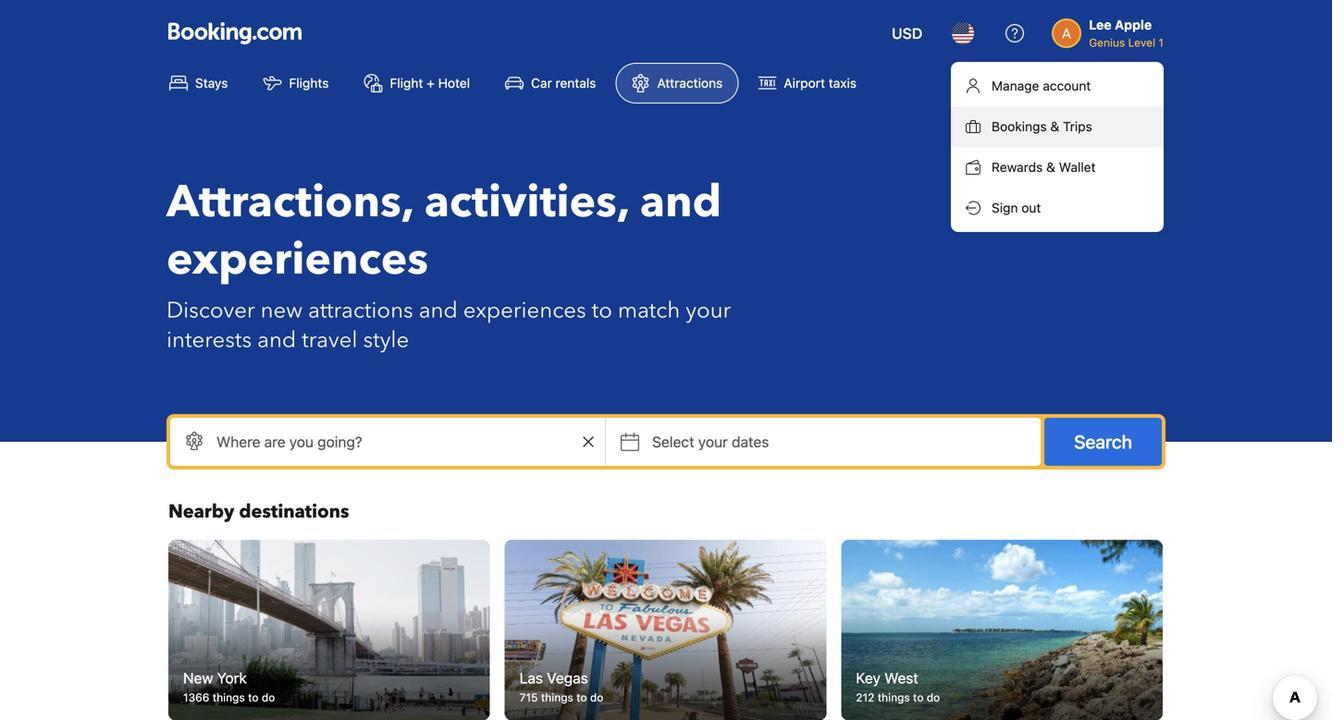 Task type: vqa. For each thing, say whether or not it's contained in the screenshot.
third the do from right
yes



Task type: locate. For each thing, give the bounding box(es) containing it.
match
[[618, 296, 680, 326]]

2 things from the left
[[541, 692, 573, 705]]

to down "vegas"
[[576, 692, 587, 705]]

things inside las vegas 715 things to do
[[541, 692, 573, 705]]

search
[[1074, 431, 1132, 453]]

do for york
[[262, 692, 275, 705]]

things
[[213, 692, 245, 705], [541, 692, 573, 705], [878, 692, 910, 705]]

lee apple genius level 1
[[1089, 17, 1164, 49]]

do right 715
[[590, 692, 603, 705]]

to for key west
[[913, 692, 924, 705]]

bookings & trips link
[[951, 106, 1164, 147]]

to down the west at bottom
[[913, 692, 924, 705]]

& left trips
[[1050, 119, 1059, 134]]

flight + hotel link
[[348, 63, 486, 104]]

Where are you going? search field
[[170, 418, 605, 466]]

2 horizontal spatial do
[[927, 692, 940, 705]]

1 things from the left
[[213, 692, 245, 705]]

to for las vegas
[[576, 692, 587, 705]]

car rentals link
[[489, 63, 612, 104]]

do right 1366
[[262, 692, 275, 705]]

& left 'wallet' on the top right of the page
[[1046, 160, 1055, 175]]

key west 212 things to do
[[856, 670, 940, 705]]

to for new york
[[248, 692, 259, 705]]

212
[[856, 692, 874, 705]]

experiences
[[167, 229, 428, 290], [463, 296, 586, 326]]

airport taxis link
[[742, 63, 872, 104]]

things for west
[[878, 692, 910, 705]]

to inside key west 212 things to do
[[913, 692, 924, 705]]

1 horizontal spatial do
[[590, 692, 603, 705]]

vegas
[[547, 670, 588, 687]]

1 vertical spatial &
[[1046, 160, 1055, 175]]

2 horizontal spatial things
[[878, 692, 910, 705]]

level
[[1128, 36, 1155, 49]]

things inside key west 212 things to do
[[878, 692, 910, 705]]

do inside key west 212 things to do
[[927, 692, 940, 705]]

things down the west at bottom
[[878, 692, 910, 705]]

manage
[[992, 78, 1039, 93]]

do right 212
[[927, 692, 940, 705]]

things down york
[[213, 692, 245, 705]]

flight + hotel
[[390, 75, 470, 91]]

lee
[[1089, 17, 1112, 32]]

3 do from the left
[[927, 692, 940, 705]]

activities,
[[424, 172, 629, 233]]

stays link
[[154, 63, 244, 104]]

1 horizontal spatial things
[[541, 692, 573, 705]]

0 horizontal spatial do
[[262, 692, 275, 705]]

manage account
[[992, 78, 1091, 93]]

sign out
[[992, 200, 1041, 216]]

attractions,
[[167, 172, 413, 233]]

do
[[262, 692, 275, 705], [590, 692, 603, 705], [927, 692, 940, 705]]

0 vertical spatial &
[[1050, 119, 1059, 134]]

flights
[[289, 75, 329, 91]]

1 horizontal spatial experiences
[[463, 296, 586, 326]]

0 horizontal spatial experiences
[[167, 229, 428, 290]]

west
[[884, 670, 918, 687]]

travel
[[302, 325, 357, 356]]

2 do from the left
[[590, 692, 603, 705]]

flights link
[[247, 63, 345, 104]]

out
[[1022, 200, 1041, 216]]

0 vertical spatial experiences
[[167, 229, 428, 290]]

1 vertical spatial experiences
[[463, 296, 586, 326]]

car
[[531, 75, 552, 91]]

nearby destinations
[[168, 500, 349, 525]]

destinations
[[239, 500, 349, 525]]

things inside new york 1366 things to do
[[213, 692, 245, 705]]

0 horizontal spatial things
[[213, 692, 245, 705]]

style
[[363, 325, 409, 356]]

to left match
[[592, 296, 612, 326]]

1 do from the left
[[262, 692, 275, 705]]

flight
[[390, 75, 423, 91]]

stays
[[195, 75, 228, 91]]

to right 1366
[[248, 692, 259, 705]]

to
[[592, 296, 612, 326], [248, 692, 259, 705], [576, 692, 587, 705], [913, 692, 924, 705]]

and
[[640, 172, 722, 233], [419, 296, 458, 326], [257, 325, 296, 356]]

to inside las vegas 715 things to do
[[576, 692, 587, 705]]

your
[[686, 296, 731, 326], [698, 433, 728, 451]]

bookings & trips
[[992, 119, 1092, 134]]

attractions, activities, and experiences discover new attractions and experiences to match your interests and travel style
[[167, 172, 731, 356]]

your right match
[[686, 296, 731, 326]]

new york 1366 things to do
[[183, 670, 275, 705]]

things down "vegas"
[[541, 692, 573, 705]]

car rentals
[[531, 75, 596, 91]]

& for trips
[[1050, 119, 1059, 134]]

1 horizontal spatial and
[[419, 296, 458, 326]]

3 things from the left
[[878, 692, 910, 705]]

your left the dates
[[698, 433, 728, 451]]

manage account link
[[951, 66, 1164, 106]]

las
[[520, 670, 543, 687]]

to inside new york 1366 things to do
[[248, 692, 259, 705]]

airport taxis
[[784, 75, 857, 91]]

sign out button
[[951, 188, 1164, 228]]

1
[[1159, 36, 1164, 49]]

do inside new york 1366 things to do
[[262, 692, 275, 705]]

0 vertical spatial your
[[686, 296, 731, 326]]

do inside las vegas 715 things to do
[[590, 692, 603, 705]]

search button
[[1044, 418, 1162, 466]]

&
[[1050, 119, 1059, 134], [1046, 160, 1055, 175]]



Task type: describe. For each thing, give the bounding box(es) containing it.
airport
[[784, 75, 825, 91]]

+
[[427, 75, 435, 91]]

usd button
[[881, 11, 934, 56]]

& for wallet
[[1046, 160, 1055, 175]]

york
[[217, 670, 247, 687]]

2 horizontal spatial and
[[640, 172, 722, 233]]

trips
[[1063, 119, 1092, 134]]

715
[[520, 692, 538, 705]]

1 vertical spatial your
[[698, 433, 728, 451]]

key
[[856, 670, 881, 687]]

rentals
[[556, 75, 596, 91]]

your account menu lee apple genius level 1 element
[[1052, 8, 1171, 51]]

las vegas 715 things to do
[[520, 670, 603, 705]]

sign
[[992, 200, 1018, 216]]

rewards & wallet
[[992, 160, 1096, 175]]

booking.com image
[[168, 22, 302, 44]]

new york image
[[168, 540, 490, 721]]

select
[[652, 433, 694, 451]]

taxis
[[829, 75, 857, 91]]

las vegas image
[[505, 540, 826, 721]]

apple
[[1115, 17, 1152, 32]]

bookings
[[992, 119, 1047, 134]]

new
[[260, 296, 303, 326]]

key west image
[[841, 540, 1163, 721]]

rewards & wallet link
[[951, 147, 1164, 188]]

to inside attractions, activities, and experiences discover new attractions and experiences to match your interests and travel style
[[592, 296, 612, 326]]

attractions
[[657, 75, 723, 91]]

account
[[1043, 78, 1091, 93]]

select your dates
[[652, 433, 769, 451]]

things for vegas
[[541, 692, 573, 705]]

new
[[183, 670, 213, 687]]

attractions
[[308, 296, 413, 326]]

usd
[[892, 25, 922, 42]]

rewards
[[992, 160, 1043, 175]]

do for vegas
[[590, 692, 603, 705]]

discover
[[167, 296, 255, 326]]

genius
[[1089, 36, 1125, 49]]

interests
[[167, 325, 252, 356]]

things for york
[[213, 692, 245, 705]]

wallet
[[1059, 160, 1096, 175]]

do for west
[[927, 692, 940, 705]]

hotel
[[438, 75, 470, 91]]

your inside attractions, activities, and experiences discover new attractions and experiences to match your interests and travel style
[[686, 296, 731, 326]]

attractions link
[[616, 63, 738, 104]]

dates
[[732, 433, 769, 451]]

1366
[[183, 692, 209, 705]]

nearby
[[168, 500, 234, 525]]

0 horizontal spatial and
[[257, 325, 296, 356]]



